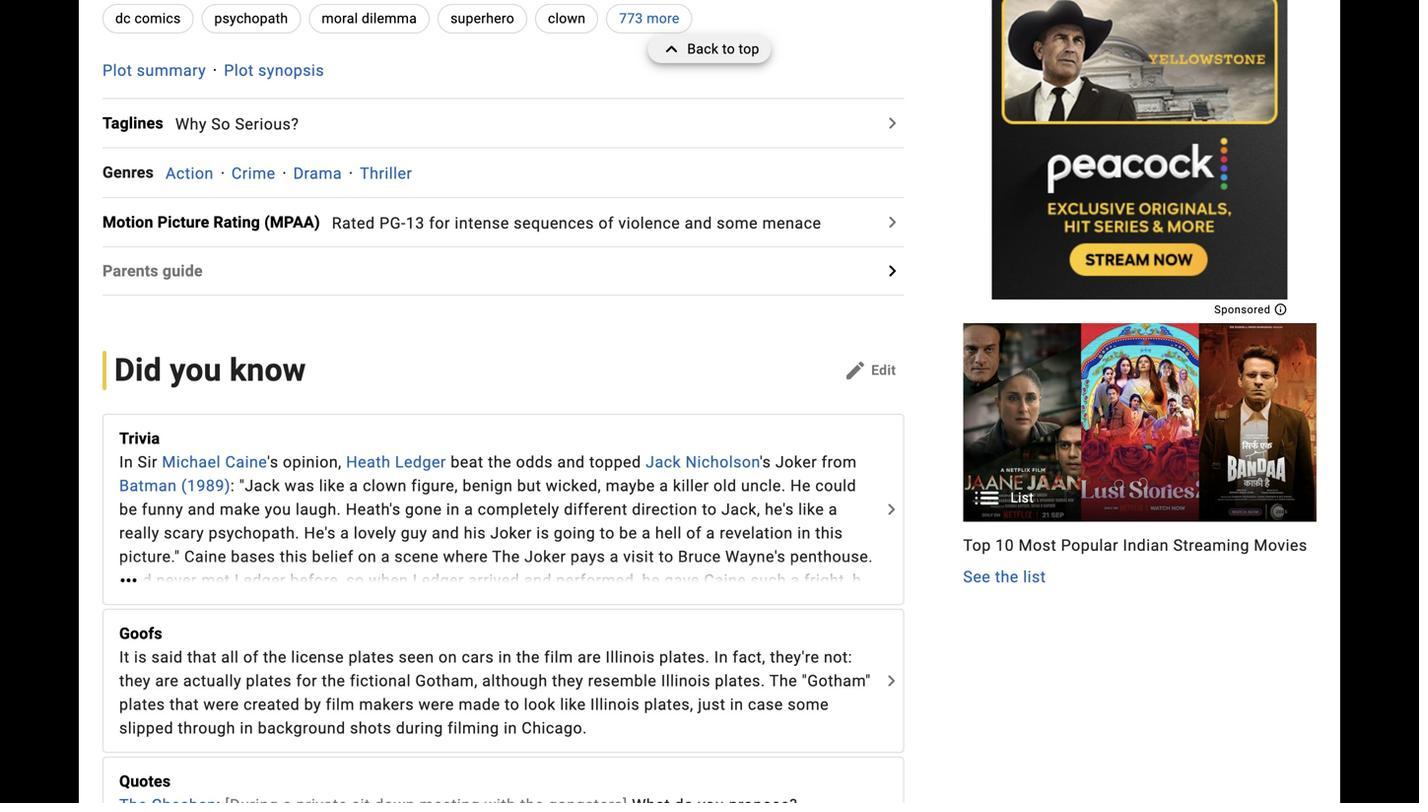 Task type: describe. For each thing, give the bounding box(es) containing it.
slipped
[[119, 719, 173, 738]]

psychopath.
[[209, 524, 300, 543]]

1 horizontal spatial for
[[429, 214, 450, 232]]

773 more button
[[606, 4, 692, 34]]

see more image
[[880, 498, 903, 522]]

1 horizontal spatial plates.
[[715, 672, 766, 691]]

1 vertical spatial see more image
[[880, 669, 903, 693]]

dc comics button
[[103, 4, 194, 34]]

and down (1989)
[[188, 500, 215, 519]]

edit image
[[844, 359, 868, 383]]

psychopath
[[214, 10, 288, 27]]

actually
[[183, 672, 242, 691]]

ledger down scene on the left bottom of page
[[413, 571, 464, 590]]

1 they from the left
[[119, 672, 151, 691]]

2 were from the left
[[419, 696, 454, 714]]

in inside the goofs it is said that all of the license plates seen on cars in the film are illinois plates. in fact, they're not: they are actually plates for the fictional gotham, although they resemble illinois plates. the "gotham" plates that were created by film makers were made to look like illinois plates, just in case some slipped through in background shots during filming in chicago.
[[714, 648, 728, 667]]

edit
[[871, 362, 896, 378]]

a left hell
[[642, 524, 651, 543]]

goofs it is said that all of the license plates seen on cars in the film are illinois plates. in fact, they're not: they are actually plates for the fictional gotham, although they resemble illinois plates. the "gotham" plates that were created by film makers were made to look like illinois plates, just in case some slipped through in background shots during filming in chicago.
[[119, 625, 871, 738]]

on inside : "jack was like a clown figure, benign but wicked, maybe a killer old uncle. he could be funny and make you laugh. heath's gone in a completely different direction to jack, he's like a really scary psychopath. he's a lovely guy and his joker is going to be a hell of a revelation in this picture." caine bases this belief on a scene where the joker pays a visit to bruce wayne's penthouse. he'd never met ledger before, so when ledger arrived and performed, he gave caine such a fright, he forgot his lines.
[[358, 548, 377, 566]]

gone
[[405, 500, 442, 519]]

1 's from the left
[[267, 453, 279, 472]]

he's
[[765, 500, 794, 519]]

so
[[346, 571, 364, 590]]

opinion,
[[283, 453, 342, 472]]

plot summary button
[[103, 61, 206, 80]]

"jack
[[239, 477, 280, 495]]

1 horizontal spatial be
[[619, 524, 638, 543]]

clown inside : "jack was like a clown figure, benign but wicked, maybe a killer old uncle. he could be funny and make you laugh. heath's gone in a completely different direction to jack, he's like a really scary psychopath. he's a lovely guy and his joker is going to be a hell of a revelation in this picture." caine bases this belief on a scene where the joker pays a visit to bruce wayne's penthouse. he'd never met ledger before, so when ledger arrived and performed, he gave caine such a fright, he forgot his lines.
[[363, 477, 407, 495]]

made
[[459, 696, 500, 714]]

joker inside in sir michael caine 's opinion, heath ledger beat the odds and topped jack nicholson 's joker from batman (1989)
[[776, 453, 817, 472]]

goofs
[[119, 625, 162, 643]]

really
[[119, 524, 159, 543]]

1 were from the left
[[203, 696, 239, 714]]

of inside : "jack was like a clown figure, benign but wicked, maybe a killer old uncle. he could be funny and make you laugh. heath's gone in a completely different direction to jack, he's like a really scary psychopath. he's a lovely guy and his joker is going to be a hell of a revelation in this picture." caine bases this belief on a scene where the joker pays a visit to bruce wayne's penthouse. he'd never met ledger before, so when ledger arrived and performed, he gave caine such a fright, he forgot his lines.
[[686, 524, 702, 543]]

look
[[524, 696, 556, 714]]

1 horizontal spatial this
[[815, 524, 843, 543]]

a down heath
[[349, 477, 358, 495]]

superhero
[[451, 10, 515, 27]]

genres
[[103, 163, 154, 182]]

plates,
[[644, 696, 694, 714]]

shots
[[350, 719, 392, 738]]

revelation
[[720, 524, 793, 543]]

quotes
[[119, 772, 171, 791]]

beat
[[451, 453, 484, 472]]

clown button
[[535, 4, 599, 34]]

fact,
[[733, 648, 766, 667]]

serious?
[[235, 114, 299, 133]]

batman
[[119, 477, 177, 495]]

but
[[517, 477, 541, 495]]

in down goofs button
[[498, 648, 512, 667]]

crime
[[231, 164, 276, 183]]

a left visit
[[610, 548, 619, 566]]

met
[[201, 571, 230, 590]]

certificate: see all image
[[881, 210, 904, 234]]

goofs button
[[119, 622, 878, 646]]

edit button
[[836, 355, 904, 386]]

synopsis
[[258, 61, 324, 80]]

fright,
[[804, 571, 848, 590]]

2 he from the left
[[853, 571, 871, 590]]

0 horizontal spatial his
[[169, 595, 191, 614]]

moral dilemma button
[[309, 4, 430, 34]]

of for goofs it is said that all of the license plates seen on cars in the film are illinois plates. in fact, they're not: they are actually plates for the fictional gotham, although they resemble illinois plates. the "gotham" plates that were created by film makers were made to look like illinois plates, just in case some slipped through in background shots during filming in chicago.
[[243, 648, 259, 667]]

you inside : "jack was like a clown figure, benign but wicked, maybe a killer old uncle. he could be funny and make you laugh. heath's gone in a completely different direction to jack, he's like a really scary psychopath. he's a lovely guy and his joker is going to be a hell of a revelation in this picture." caine bases this belief on a scene where the joker pays a visit to bruce wayne's penthouse. he'd never met ledger before, so when ledger arrived and performed, he gave caine such a fright, he forgot his lines.
[[265, 500, 291, 519]]

batman (1989) link
[[119, 477, 231, 495]]

drama button
[[293, 164, 342, 183]]

a down jack
[[660, 477, 669, 495]]

picture."
[[119, 548, 180, 566]]

just
[[698, 696, 726, 714]]

top
[[963, 536, 991, 555]]

2 vertical spatial illinois
[[590, 696, 640, 714]]

in right filming
[[504, 719, 517, 738]]

in inside in sir michael caine 's opinion, heath ledger beat the odds and topped jack nicholson 's joker from batman (1989)
[[119, 453, 133, 472]]

arrived
[[468, 571, 520, 590]]

the up "although"
[[516, 648, 540, 667]]

1 vertical spatial joker
[[490, 524, 532, 543]]

makers
[[359, 696, 414, 714]]

on inside the goofs it is said that all of the license plates seen on cars in the film are illinois plates. in fact, they're not: they are actually plates for the fictional gotham, although they resemble illinois plates. the "gotham" plates that were created by film makers were made to look like illinois plates, just in case some slipped through in background shots during filming in chicago.
[[439, 648, 457, 667]]

dc comics
[[115, 10, 181, 27]]

see the list button
[[963, 565, 1046, 589]]

trivia button
[[119, 427, 878, 451]]

the inside the goofs it is said that all of the license plates seen on cars in the film are illinois plates. in fact, they're not: they are actually plates for the fictional gotham, although they resemble illinois plates. the "gotham" plates that were created by film makers were made to look like illinois plates, just in case some slipped through in background shots during filming in chicago.
[[770, 672, 798, 691]]

the inside : "jack was like a clown figure, benign but wicked, maybe a killer old uncle. he could be funny and make you laugh. heath's gone in a completely different direction to jack, he's like a really scary psychopath. he's a lovely guy and his joker is going to be a hell of a revelation in this picture." caine bases this belief on a scene where the joker pays a visit to bruce wayne's penthouse. he'd never met ledger before, so when ledger arrived and performed, he gave caine such a fright, he forgot his lines.
[[492, 548, 520, 566]]

the inside button
[[995, 568, 1019, 587]]

when
[[369, 571, 408, 590]]

it
[[119, 648, 130, 667]]

0 horizontal spatial plates
[[119, 696, 165, 714]]

clown inside button
[[548, 10, 586, 27]]

1 vertical spatial film
[[326, 696, 355, 714]]

sponsored content section
[[992, 0, 1288, 316]]

moral
[[322, 10, 358, 27]]

and right violence
[[685, 214, 712, 232]]

hell
[[655, 524, 682, 543]]

a down benign
[[464, 500, 473, 519]]

motion picture rating (mpaa) button
[[103, 210, 332, 234]]

list
[[1023, 568, 1046, 587]]

benign
[[463, 477, 513, 495]]

bases
[[231, 548, 275, 566]]

taglines
[[103, 114, 163, 132]]

in right gone
[[446, 500, 460, 519]]

back to top button
[[648, 35, 771, 63]]

ledger down bases on the bottom of the page
[[235, 571, 286, 590]]

dilemma
[[362, 10, 417, 27]]

quotes button
[[119, 770, 878, 794]]

back
[[687, 41, 719, 57]]

is inside the goofs it is said that all of the license plates seen on cars in the film are illinois plates. in fact, they're not: they are actually plates for the fictional gotham, although they resemble illinois plates. the "gotham" plates that were created by film makers were made to look like illinois plates, just in case some slipped through in background shots during filming in chicago.
[[134, 648, 147, 667]]

2 horizontal spatial like
[[799, 500, 824, 519]]

13
[[406, 214, 425, 232]]

not:
[[824, 648, 853, 667]]

going
[[554, 524, 596, 543]]

although
[[482, 672, 548, 691]]

crime button
[[231, 164, 276, 183]]

to inside the goofs it is said that all of the license plates seen on cars in the film are illinois plates. in fact, they're not: they are actually plates for the fictional gotham, although they resemble illinois plates. the "gotham" plates that were created by film makers were made to look like illinois plates, just in case some slipped through in background shots during filming in chicago.
[[505, 696, 520, 714]]

1 horizontal spatial film
[[544, 648, 573, 667]]

make
[[220, 500, 260, 519]]

motion
[[103, 213, 153, 232]]

0 vertical spatial plates
[[349, 648, 394, 667]]

such
[[751, 571, 787, 590]]

license
[[291, 648, 344, 667]]

did
[[114, 352, 162, 389]]

menace
[[763, 214, 822, 232]]

ledger inside in sir michael caine 's opinion, heath ledger beat the odds and topped jack nicholson 's joker from batman (1989)
[[395, 453, 446, 472]]

parents guide: see all image
[[881, 259, 904, 283]]

0 vertical spatial his
[[464, 524, 486, 543]]

2 vertical spatial joker
[[525, 548, 566, 566]]

group containing top 10 most popular indian streaming movies
[[963, 323, 1317, 589]]

thriller button
[[360, 164, 412, 183]]

moral dilemma
[[322, 10, 417, 27]]

belief
[[312, 548, 354, 566]]

still frame image
[[963, 323, 1317, 522]]

top 10 most popular indian streaming movies
[[963, 536, 1308, 555]]

plot synopsis button
[[224, 61, 324, 80]]

the down "license"
[[322, 672, 346, 691]]

for inside the goofs it is said that all of the license plates seen on cars in the film are illinois plates. in fact, they're not: they are actually plates for the fictional gotham, although they resemble illinois plates. the "gotham" plates that were created by film makers were made to look like illinois plates, just in case some slipped through in background shots during filming in chicago.
[[296, 672, 317, 691]]

back to top
[[687, 41, 760, 57]]

: "jack was like a clown figure, benign but wicked, maybe a killer old uncle. he could be funny and make you laugh. heath's gone in a completely different direction to jack, he's like a really scary psychopath. he's a lovely guy and his joker is going to be a hell of a revelation in this picture." caine bases this belief on a scene where the joker pays a visit to bruce wayne's penthouse. he'd never met ledger before, so when ledger arrived and performed, he gave caine such a fright, he forgot his lines.
[[119, 477, 873, 614]]

jack nicholson link
[[646, 453, 760, 472]]

1 vertical spatial are
[[155, 672, 179, 691]]

1 vertical spatial this
[[280, 548, 308, 566]]



Task type: vqa. For each thing, say whether or not it's contained in the screenshot.
Brew
no



Task type: locate. For each thing, give the bounding box(es) containing it.
0 vertical spatial are
[[578, 648, 601, 667]]

he down visit
[[642, 571, 660, 590]]

plot left synopsis
[[224, 61, 254, 80]]

1 horizontal spatial were
[[419, 696, 454, 714]]

for right 13
[[429, 214, 450, 232]]

his down never
[[169, 595, 191, 614]]

1 vertical spatial plates
[[246, 672, 292, 691]]

like inside the goofs it is said that all of the license plates seen on cars in the film are illinois plates. in fact, they're not: they are actually plates for the fictional gotham, although they resemble illinois plates. the "gotham" plates that were created by film makers were made to look like illinois plates, just in case some slipped through in background shots during filming in chicago.
[[560, 696, 586, 714]]

and up wicked,
[[557, 453, 585, 472]]

he
[[791, 477, 811, 495]]

2 vertical spatial like
[[560, 696, 586, 714]]

1 plot from the left
[[103, 61, 132, 80]]

0 horizontal spatial were
[[203, 696, 239, 714]]

in right just
[[730, 696, 744, 714]]

this up penthouse.
[[815, 524, 843, 543]]

0 horizontal spatial he
[[642, 571, 660, 590]]

and inside in sir michael caine 's opinion, heath ledger beat the odds and topped jack nicholson 's joker from batman (1989)
[[557, 453, 585, 472]]

wayne's
[[726, 548, 786, 566]]

funny
[[142, 500, 183, 519]]

1 vertical spatial on
[[439, 648, 457, 667]]

be up the really
[[119, 500, 137, 519]]

plot summary
[[103, 61, 206, 80]]

so
[[211, 114, 231, 133]]

direction
[[632, 500, 698, 519]]

1 horizontal spatial clown
[[548, 10, 586, 27]]

plates up slipped on the bottom left of the page
[[119, 696, 165, 714]]

never
[[156, 571, 197, 590]]

filming
[[448, 719, 499, 738]]

see more image right '"gotham"'
[[880, 669, 903, 693]]

film up "although"
[[544, 648, 573, 667]]

0 vertical spatial like
[[319, 477, 345, 495]]

action
[[166, 164, 214, 183]]

1 vertical spatial like
[[799, 500, 824, 519]]

0 horizontal spatial film
[[326, 696, 355, 714]]

1 vertical spatial you
[[265, 500, 291, 519]]

0 vertical spatial plates.
[[659, 648, 710, 667]]

1 horizontal spatial some
[[788, 696, 829, 714]]

he right fright,
[[853, 571, 871, 590]]

0 horizontal spatial for
[[296, 672, 317, 691]]

0 vertical spatial that
[[187, 648, 217, 667]]

1 vertical spatial illinois
[[661, 672, 711, 691]]

0 horizontal spatial are
[[155, 672, 179, 691]]

were
[[203, 696, 239, 714], [419, 696, 454, 714]]

to
[[722, 41, 735, 57], [702, 500, 717, 519], [600, 524, 615, 543], [659, 548, 674, 566], [505, 696, 520, 714]]

is inside : "jack was like a clown figure, benign but wicked, maybe a killer old uncle. he could be funny and make you laugh. heath's gone in a completely different direction to jack, he's like a really scary psychopath. he's a lovely guy and his joker is going to be a hell of a revelation in this picture." caine bases this belief on a scene where the joker pays a visit to bruce wayne's penthouse. he'd never met ledger before, so when ledger arrived and performed, he gave caine such a fright, he forgot his lines.
[[537, 524, 549, 543]]

2 horizontal spatial plates
[[349, 648, 394, 667]]

1 vertical spatial some
[[788, 696, 829, 714]]

1 horizontal spatial you
[[265, 500, 291, 519]]

0 vertical spatial is
[[537, 524, 549, 543]]

1 horizontal spatial on
[[439, 648, 457, 667]]

a up 'when'
[[381, 548, 390, 566]]

they up the look
[[552, 672, 584, 691]]

they
[[119, 672, 151, 691], [552, 672, 584, 691]]

and up where in the bottom of the page
[[432, 524, 460, 543]]

the inside in sir michael caine 's opinion, heath ledger beat the odds and topped jack nicholson 's joker from batman (1989)
[[488, 453, 512, 472]]

for
[[429, 214, 450, 232], [296, 672, 317, 691]]

the down they're
[[770, 672, 798, 691]]

1 vertical spatial clown
[[363, 477, 407, 495]]

are down said
[[155, 672, 179, 691]]

clown down heath ledger link
[[363, 477, 407, 495]]

top
[[739, 41, 760, 57]]

see more image up forgot
[[113, 569, 145, 593]]

0 vertical spatial the
[[492, 548, 520, 566]]

created
[[244, 696, 300, 714]]

laugh.
[[296, 500, 341, 519]]

like down he
[[799, 500, 824, 519]]

on down lovely
[[358, 548, 377, 566]]

of for rated pg-13 for intense sequences of violence and some menace
[[599, 214, 614, 232]]

caine up ""jack"
[[225, 453, 267, 472]]

1 vertical spatial caine
[[184, 548, 227, 566]]

wicked,
[[546, 477, 601, 495]]

0 vertical spatial see more image
[[113, 569, 145, 593]]

1 horizontal spatial plot
[[224, 61, 254, 80]]

to down old
[[702, 500, 717, 519]]

1 horizontal spatial his
[[464, 524, 486, 543]]

the left list
[[995, 568, 1019, 587]]

jack,
[[722, 500, 761, 519]]

a right such
[[791, 571, 800, 590]]

0 horizontal spatial the
[[492, 548, 520, 566]]

picture
[[157, 213, 209, 232]]

1 vertical spatial that
[[170, 696, 199, 714]]

0 vertical spatial for
[[429, 214, 450, 232]]

to down hell
[[659, 548, 674, 566]]

0 vertical spatial illinois
[[606, 648, 655, 667]]

of up bruce
[[686, 524, 702, 543]]

0 vertical spatial of
[[599, 214, 614, 232]]

of right all
[[243, 648, 259, 667]]

the up arrived
[[492, 548, 520, 566]]

chicago.
[[522, 719, 587, 738]]

joker
[[776, 453, 817, 472], [490, 524, 532, 543], [525, 548, 566, 566]]

in left "sir"
[[119, 453, 133, 472]]

0 horizontal spatial clown
[[363, 477, 407, 495]]

1 horizontal spatial see more image
[[880, 669, 903, 693]]

maybe
[[606, 477, 655, 495]]

2 vertical spatial plates
[[119, 696, 165, 714]]

on
[[358, 548, 377, 566], [439, 648, 457, 667]]

joker down going
[[525, 548, 566, 566]]

0 vertical spatial caine
[[225, 453, 267, 472]]

are
[[578, 648, 601, 667], [155, 672, 179, 691]]

0 horizontal spatial plot
[[103, 61, 132, 80]]

to down "although"
[[505, 696, 520, 714]]

penthouse.
[[790, 548, 873, 566]]

2 plot from the left
[[224, 61, 254, 80]]

they down "it" at the left of the page
[[119, 672, 151, 691]]

list
[[1011, 490, 1034, 506]]

clown
[[548, 10, 586, 27], [363, 477, 407, 495]]

0 vertical spatial in
[[119, 453, 133, 472]]

top 10 most popular indian streaming movies link
[[963, 534, 1317, 558]]

streaming
[[1174, 536, 1250, 555]]

expand less image
[[660, 35, 687, 63]]

sequences
[[514, 214, 594, 232]]

joker down completely
[[490, 524, 532, 543]]

indian
[[1123, 536, 1169, 555]]

sir
[[138, 453, 158, 472]]

see the list
[[963, 568, 1046, 587]]

1 he from the left
[[642, 571, 660, 590]]

caine up met
[[184, 548, 227, 566]]

1 horizontal spatial in
[[714, 648, 728, 667]]

topped
[[589, 453, 641, 472]]

2 horizontal spatial of
[[686, 524, 702, 543]]

0 horizontal spatial see more image
[[113, 569, 145, 593]]

1 horizontal spatial are
[[578, 648, 601, 667]]

0 vertical spatial clown
[[548, 10, 586, 27]]

0 horizontal spatial this
[[280, 548, 308, 566]]

he's
[[304, 524, 336, 543]]

is right "it" at the left of the page
[[134, 648, 147, 667]]

caine inside in sir michael caine 's opinion, heath ledger beat the odds and topped jack nicholson 's joker from batman (1989)
[[225, 453, 267, 472]]

1 vertical spatial the
[[770, 672, 798, 691]]

are up the resemble
[[578, 648, 601, 667]]

1 horizontal spatial plates
[[246, 672, 292, 691]]

rated
[[332, 214, 375, 232]]

that up actually
[[187, 648, 217, 667]]

like up chicago.
[[560, 696, 586, 714]]

clown left the 773
[[548, 10, 586, 27]]

1 vertical spatial for
[[296, 672, 317, 691]]

plot down dc
[[103, 61, 132, 80]]

scary
[[164, 524, 204, 543]]

more
[[647, 10, 680, 27]]

joker up he
[[776, 453, 817, 472]]

guide
[[163, 262, 203, 281]]

forgot
[[119, 595, 165, 614]]

in sir michael caine 's opinion, heath ledger beat the odds and topped jack nicholson 's joker from batman (1989)
[[119, 453, 857, 495]]

parents guide
[[103, 262, 203, 281]]

plates. up the plates,
[[659, 648, 710, 667]]

jack
[[646, 453, 681, 472]]

this up before,
[[280, 548, 308, 566]]

2 they from the left
[[552, 672, 584, 691]]

they're
[[770, 648, 820, 667]]

and right arrived
[[524, 571, 552, 590]]

you down ""jack"
[[265, 500, 291, 519]]

1 horizontal spatial the
[[770, 672, 798, 691]]

did you know
[[114, 352, 306, 389]]

scene
[[395, 548, 439, 566]]

killer
[[673, 477, 709, 495]]

0 horizontal spatial some
[[717, 214, 758, 232]]

0 horizontal spatial plates.
[[659, 648, 710, 667]]

in
[[119, 453, 133, 472], [714, 648, 728, 667]]

1 vertical spatial is
[[134, 648, 147, 667]]

0 vertical spatial on
[[358, 548, 377, 566]]

all
[[221, 648, 239, 667]]

1 vertical spatial his
[[169, 595, 191, 614]]

some inside the goofs it is said that all of the license plates seen on cars in the film are illinois plates. in fact, they're not: they are actually plates for the fictional gotham, although they resemble illinois plates. the "gotham" plates that were created by film makers were made to look like illinois plates, just in case some slipped through in background shots during filming in chicago.
[[788, 696, 829, 714]]

0 vertical spatial this
[[815, 524, 843, 543]]

"gotham"
[[802, 672, 871, 691]]

were down actually
[[203, 696, 239, 714]]

could
[[816, 477, 857, 495]]

parents
[[103, 262, 158, 281]]

like
[[319, 477, 345, 495], [799, 500, 824, 519], [560, 696, 586, 714]]

thriller
[[360, 164, 412, 183]]

ledger
[[395, 453, 446, 472], [235, 571, 286, 590], [413, 571, 464, 590]]

michael caine link
[[162, 453, 267, 472]]

trivia
[[119, 429, 160, 448]]

group
[[963, 323, 1317, 589]]

plates up created
[[246, 672, 292, 691]]

1 horizontal spatial they
[[552, 672, 584, 691]]

completely
[[478, 500, 560, 519]]

taglines: see all image
[[881, 111, 904, 135]]

plot for plot synopsis
[[224, 61, 254, 80]]

heath
[[346, 453, 391, 472]]

some left menace
[[717, 214, 758, 232]]

on up "gotham,"
[[439, 648, 457, 667]]

lines.
[[196, 595, 236, 614]]

film right by on the bottom of page
[[326, 696, 355, 714]]

is left going
[[537, 524, 549, 543]]

1 vertical spatial be
[[619, 524, 638, 543]]

's up ""jack"
[[267, 453, 279, 472]]

comics
[[134, 10, 181, 27]]

some down '"gotham"'
[[788, 696, 829, 714]]

illinois up the resemble
[[606, 648, 655, 667]]

see more image
[[113, 569, 145, 593], [880, 669, 903, 693]]

1 vertical spatial plates.
[[715, 672, 766, 691]]

0 horizontal spatial on
[[358, 548, 377, 566]]

the left "license"
[[263, 648, 287, 667]]

a down could
[[829, 500, 838, 519]]

were down "gotham,"
[[419, 696, 454, 714]]

0 vertical spatial joker
[[776, 453, 817, 472]]

0 horizontal spatial of
[[243, 648, 259, 667]]

1 horizontal spatial is
[[537, 524, 549, 543]]

0 horizontal spatial be
[[119, 500, 137, 519]]

in
[[446, 500, 460, 519], [798, 524, 811, 543], [498, 648, 512, 667], [730, 696, 744, 714], [240, 719, 253, 738], [504, 719, 517, 738]]

to left top
[[722, 41, 735, 57]]

gave
[[665, 571, 700, 590]]

a right he's
[[340, 524, 349, 543]]

0 vertical spatial you
[[170, 352, 222, 389]]

0 horizontal spatial like
[[319, 477, 345, 495]]

0 horizontal spatial is
[[134, 648, 147, 667]]

ledger up 'figure,'
[[395, 453, 446, 472]]

the down the trivia button
[[488, 453, 512, 472]]

a up bruce
[[706, 524, 715, 543]]

this
[[815, 524, 843, 543], [280, 548, 308, 566]]

to inside button
[[722, 41, 735, 57]]

why so serious?
[[175, 114, 299, 133]]

was
[[285, 477, 315, 495]]

of inside the goofs it is said that all of the license plates seen on cars in the film are illinois plates. in fact, they're not: they are actually plates for the fictional gotham, although they resemble illinois plates. the "gotham" plates that were created by film makers were made to look like illinois plates, just in case some slipped through in background shots during filming in chicago.
[[243, 648, 259, 667]]

his up where in the bottom of the page
[[464, 524, 486, 543]]

in up penthouse.
[[798, 524, 811, 543]]

like up laugh.
[[319, 477, 345, 495]]

1 vertical spatial in
[[714, 648, 728, 667]]

1 horizontal spatial 's
[[760, 453, 771, 472]]

2 's from the left
[[760, 453, 771, 472]]

bruce
[[678, 548, 721, 566]]

in left fact,
[[714, 648, 728, 667]]

1 horizontal spatial of
[[599, 214, 614, 232]]

of left violence
[[599, 214, 614, 232]]

that up through
[[170, 696, 199, 714]]

10
[[996, 536, 1014, 555]]

case
[[748, 696, 783, 714]]

plates up fictional
[[349, 648, 394, 667]]

0 horizontal spatial they
[[119, 672, 151, 691]]

0 vertical spatial some
[[717, 214, 758, 232]]

figure,
[[411, 477, 458, 495]]

2 vertical spatial caine
[[704, 571, 746, 590]]

visit
[[623, 548, 654, 566]]

sponsored
[[1215, 303, 1274, 316]]

be up visit
[[619, 524, 638, 543]]

's up uncle.
[[760, 453, 771, 472]]

1 horizontal spatial he
[[853, 571, 871, 590]]

0 horizontal spatial in
[[119, 453, 133, 472]]

0 horizontal spatial 's
[[267, 453, 279, 472]]

some
[[717, 214, 758, 232], [788, 696, 829, 714]]

list link
[[963, 323, 1317, 522]]

to down different
[[600, 524, 615, 543]]

for up by on the bottom of page
[[296, 672, 317, 691]]

illinois up the plates,
[[661, 672, 711, 691]]

odds
[[516, 453, 553, 472]]

0 vertical spatial be
[[119, 500, 137, 519]]

plates. down fact,
[[715, 672, 766, 691]]

list group
[[963, 323, 1317, 522]]

0 horizontal spatial you
[[170, 352, 222, 389]]

caine down bruce
[[704, 571, 746, 590]]

0 vertical spatial film
[[544, 648, 573, 667]]

you right did
[[170, 352, 222, 389]]

by
[[304, 696, 321, 714]]

plot for plot summary
[[103, 61, 132, 80]]

cars
[[462, 648, 494, 667]]

1 vertical spatial of
[[686, 524, 702, 543]]

1 horizontal spatial like
[[560, 696, 586, 714]]

illinois down the resemble
[[590, 696, 640, 714]]

2 vertical spatial of
[[243, 648, 259, 667]]

in down created
[[240, 719, 253, 738]]

(1989)
[[181, 477, 231, 495]]

during
[[396, 719, 443, 738]]

lovely
[[354, 524, 397, 543]]



